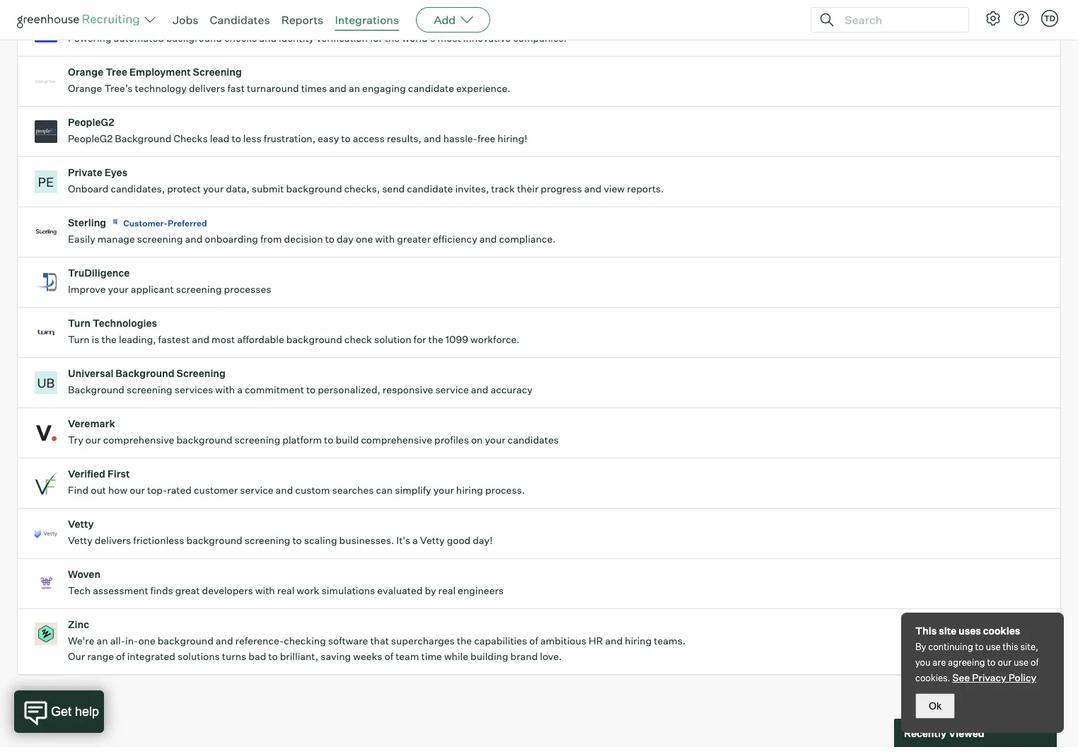 Task type: vqa. For each thing, say whether or not it's contained in the screenshot.
THE ADD
yes



Task type: describe. For each thing, give the bounding box(es) containing it.
identity
[[279, 32, 314, 44]]

easily
[[68, 233, 95, 245]]

world's
[[402, 32, 436, 44]]

ok button
[[916, 694, 955, 719]]

td button
[[1042, 10, 1059, 27]]

simulations
[[322, 585, 375, 597]]

see privacy policy
[[953, 672, 1037, 684]]

background inside "onfido powering automated background checks and identity verification for the world's most innovative companies."
[[166, 32, 222, 44]]

private
[[68, 166, 102, 179]]

developers
[[202, 585, 253, 597]]

Search text field
[[841, 10, 956, 30]]

screening inside "universal background screening background screening services with a commitment to personalized, responsive service and accuracy"
[[127, 384, 172, 396]]

1 orange from the top
[[68, 66, 104, 78]]

configure image
[[985, 10, 1002, 27]]

2 real from the left
[[438, 585, 456, 597]]

and inside verified first find out how our top-rated customer service and custom searches can simplify your hiring process.
[[276, 484, 293, 497]]

and inside orange tree employment screening orange tree's technology delivers fast turnaround times and an engaging candidate experience.
[[329, 82, 347, 95]]

1 real from the left
[[277, 585, 295, 597]]

vetty up woven
[[68, 534, 93, 547]]

recently
[[904, 727, 947, 739]]

your inside veremark try our comprehensive background screening platform to build comprehensive profiles on your candidates
[[485, 434, 506, 446]]

a inside the vetty vetty delivers frictionless background screening to scaling businesses. it's a vetty good day!
[[413, 534, 418, 547]]

screening inside orange tree employment screening orange tree's technology delivers fast turnaround times and an engaging candidate experience.
[[193, 66, 242, 78]]

onboarding
[[205, 233, 258, 245]]

ub
[[37, 375, 55, 391]]

integrations
[[335, 13, 399, 27]]

good
[[447, 534, 471, 547]]

frustration,
[[264, 132, 316, 145]]

screening inside veremark try our comprehensive background screening platform to build comprehensive profiles on your candidates
[[235, 434, 280, 446]]

screening inside trudiligence improve your applicant screening processes
[[176, 283, 222, 296]]

innovative
[[463, 32, 511, 44]]

access
[[353, 132, 385, 145]]

and inside turn technologies turn is the leading, fastest and most affordable background check solution for the 1099 workforce.
[[192, 333, 209, 346]]

process.
[[485, 484, 525, 497]]

engaging
[[362, 82, 406, 95]]

background inside zinc we're an all-in-one background and reference-checking software that supercharges the capabilities of ambitious hr and hiring teams. our range of integrated solutions turns bad to brilliant, saving weeks of team time while building brand love.
[[158, 635, 214, 647]]

brilliant,
[[280, 651, 319, 663]]

their
[[517, 183, 539, 195]]

trudiligence improve your applicant screening processes
[[68, 267, 271, 296]]

finds
[[150, 585, 173, 597]]

to left less
[[232, 132, 241, 145]]

1 horizontal spatial use
[[1014, 657, 1029, 668]]

background inside turn technologies turn is the leading, fastest and most affordable background check solution for the 1099 workforce.
[[286, 333, 342, 346]]

searches
[[332, 484, 374, 497]]

service inside verified first find out how our top-rated customer service and custom searches can simplify your hiring process.
[[240, 484, 274, 497]]

and right efficiency
[[480, 233, 497, 245]]

an inside orange tree employment screening orange tree's technology delivers fast turnaround times and an engaging candidate experience.
[[349, 82, 360, 95]]

building
[[471, 651, 509, 663]]

policy
[[1009, 672, 1037, 684]]

affordable
[[237, 333, 284, 346]]

this
[[916, 625, 937, 637]]

top-
[[147, 484, 167, 497]]

1 comprehensive from the left
[[103, 434, 174, 446]]

your inside verified first find out how our top-rated customer service and custom searches can simplify your hiring process.
[[434, 484, 454, 497]]

out
[[91, 484, 106, 497]]

ok
[[929, 701, 942, 712]]

candidates,
[[111, 183, 165, 195]]

see privacy policy link
[[953, 672, 1037, 684]]

turns
[[222, 651, 247, 663]]

greenhouse recruiting image
[[17, 11, 144, 28]]

your inside private eyes onboard candidates, protect your data, submit background checks, send candidate invites, track their progress and view reports.
[[203, 183, 224, 195]]

candidates link
[[210, 13, 270, 27]]

capabilities
[[474, 635, 527, 647]]

add
[[434, 13, 456, 27]]

candidates
[[508, 434, 559, 446]]

in-
[[125, 635, 138, 647]]

first
[[108, 468, 130, 480]]

0 horizontal spatial use
[[986, 641, 1001, 653]]

personalized,
[[318, 384, 381, 396]]

and inside peopleg2 peopleg2 background checks lead to less frustration, easy to access results, and hassle-free hiring!
[[424, 132, 441, 145]]

agreeing
[[948, 657, 986, 668]]

view
[[604, 183, 625, 195]]

it's
[[397, 534, 411, 547]]

checking
[[284, 635, 326, 647]]

is
[[92, 333, 99, 346]]

assessment
[[93, 585, 148, 597]]

1 vertical spatial background
[[116, 367, 175, 380]]

with for commitment
[[215, 384, 235, 396]]

fast
[[227, 82, 245, 95]]

that
[[370, 635, 389, 647]]

orange tree employment screening orange tree's technology delivers fast turnaround times and an engaging candidate experience.
[[68, 66, 511, 95]]

for inside "onfido powering automated background checks and identity verification for the world's most innovative companies."
[[370, 32, 383, 44]]

your inside trudiligence improve your applicant screening processes
[[108, 283, 129, 296]]

of down all-
[[116, 651, 125, 663]]

to right easy
[[341, 132, 351, 145]]

2 comprehensive from the left
[[361, 434, 432, 446]]

checks
[[174, 132, 208, 145]]

integrations link
[[335, 13, 399, 27]]

td button
[[1039, 7, 1062, 30]]

custom
[[295, 484, 330, 497]]

an inside zinc we're an all-in-one background and reference-checking software that supercharges the capabilities of ambitious hr and hiring teams. our range of integrated solutions turns bad to brilliant, saving weeks of team time while building brand love.
[[97, 635, 108, 647]]

delivers inside the vetty vetty delivers frictionless background screening to scaling businesses. it's a vetty good day!
[[95, 534, 131, 547]]

by continuing to use this site, you are agreeing to our use of cookies.
[[916, 641, 1039, 684]]

to up privacy
[[988, 657, 996, 668]]

jobs
[[173, 13, 199, 27]]

platform
[[283, 434, 322, 446]]

viewed
[[949, 727, 985, 739]]

most inside turn technologies turn is the leading, fastest and most affordable background check solution for the 1099 workforce.
[[212, 333, 235, 346]]

all-
[[110, 635, 125, 647]]

we're
[[68, 635, 95, 647]]

hiring inside verified first find out how our top-rated customer service and custom searches can simplify your hiring process.
[[456, 484, 483, 497]]

screening down customer-preferred
[[137, 233, 183, 245]]

with for work
[[255, 585, 275, 597]]

recently viewed
[[904, 727, 985, 739]]

private eyes onboard candidates, protect your data, submit background checks, send candidate invites, track their progress and view reports.
[[68, 166, 664, 195]]

candidate inside private eyes onboard candidates, protect your data, submit background checks, send candidate invites, track their progress and view reports.
[[407, 183, 453, 195]]

vetty down find
[[68, 518, 94, 531]]

sterling
[[68, 217, 106, 229]]

companies.
[[513, 32, 567, 44]]

technologies
[[93, 317, 157, 330]]

jobs link
[[173, 13, 199, 27]]

td
[[1045, 13, 1056, 23]]

onfido powering automated background checks and identity verification for the world's most innovative companies.
[[68, 16, 567, 44]]

most inside "onfido powering automated background checks and identity verification for the world's most innovative companies."
[[438, 32, 461, 44]]

software
[[328, 635, 368, 647]]

universal background screening background screening services with a commitment to personalized, responsive service and accuracy
[[68, 367, 533, 396]]

continuing
[[929, 641, 974, 653]]

protect
[[167, 183, 201, 195]]

veremark try our comprehensive background screening platform to build comprehensive profiles on your candidates
[[68, 418, 559, 446]]

and inside private eyes onboard candidates, protect your data, submit background checks, send candidate invites, track their progress and view reports.
[[584, 183, 602, 195]]

0 vertical spatial one
[[356, 233, 373, 245]]

background inside the vetty vetty delivers frictionless background screening to scaling businesses. it's a vetty good day!
[[187, 534, 243, 547]]

onboard
[[68, 183, 109, 195]]

of inside by continuing to use this site, you are agreeing to our use of cookies.
[[1031, 657, 1039, 668]]



Task type: locate. For each thing, give the bounding box(es) containing it.
0 horizontal spatial delivers
[[95, 534, 131, 547]]

0 vertical spatial most
[[438, 32, 461, 44]]

1 vertical spatial an
[[97, 635, 108, 647]]

your left the data,
[[203, 183, 224, 195]]

our inside veremark try our comprehensive background screening platform to build comprehensive profiles on your candidates
[[86, 434, 101, 446]]

0 vertical spatial our
[[86, 434, 101, 446]]

1 vertical spatial orange
[[68, 82, 102, 95]]

for inside turn technologies turn is the leading, fastest and most affordable background check solution for the 1099 workforce.
[[414, 333, 426, 346]]

screening right applicant
[[176, 283, 222, 296]]

customer-
[[123, 218, 168, 228]]

1 turn from the top
[[68, 317, 91, 330]]

this
[[1003, 641, 1019, 653]]

background inside peopleg2 peopleg2 background checks lead to less frustration, easy to access results, and hassle-free hiring!
[[115, 132, 171, 145]]

for right solution
[[414, 333, 426, 346]]

greater
[[397, 233, 431, 245]]

the right is
[[102, 333, 117, 346]]

site,
[[1021, 641, 1039, 653]]

delivers up woven
[[95, 534, 131, 547]]

1 horizontal spatial for
[[414, 333, 426, 346]]

zinc
[[68, 619, 89, 631]]

manage
[[98, 233, 135, 245]]

with inside the 'woven tech assessment finds great developers with real work simulations evaluated by real engineers'
[[255, 585, 275, 597]]

candidate
[[408, 82, 454, 95], [407, 183, 453, 195]]

with right developers
[[255, 585, 275, 597]]

0 horizontal spatial comprehensive
[[103, 434, 174, 446]]

0 horizontal spatial service
[[240, 484, 274, 497]]

tree
[[106, 66, 127, 78]]

1 horizontal spatial real
[[438, 585, 456, 597]]

background
[[115, 132, 171, 145], [116, 367, 175, 380], [68, 384, 124, 396]]

0 vertical spatial an
[[349, 82, 360, 95]]

0 vertical spatial use
[[986, 641, 1001, 653]]

checks,
[[344, 183, 380, 195]]

and right hr
[[605, 635, 623, 647]]

an left engaging
[[349, 82, 360, 95]]

1 vertical spatial peopleg2
[[68, 132, 113, 145]]

the inside zinc we're an all-in-one background and reference-checking software that supercharges the capabilities of ambitious hr and hiring teams. our range of integrated solutions turns bad to brilliant, saving weeks of team time while building brand love.
[[457, 635, 472, 647]]

one inside zinc we're an all-in-one background and reference-checking software that supercharges the capabilities of ambitious hr and hiring teams. our range of integrated solutions turns bad to brilliant, saving weeks of team time while building brand love.
[[138, 635, 155, 647]]

great
[[175, 585, 200, 597]]

supercharges
[[391, 635, 455, 647]]

track
[[491, 183, 515, 195]]

0 vertical spatial peopleg2
[[68, 116, 114, 129]]

to left day
[[325, 233, 335, 245]]

results,
[[387, 132, 422, 145]]

0 vertical spatial background
[[115, 132, 171, 145]]

1 vertical spatial delivers
[[95, 534, 131, 547]]

see
[[953, 672, 970, 684]]

data,
[[226, 183, 250, 195]]

site
[[939, 625, 957, 637]]

candidates
[[210, 13, 270, 27]]

delivers
[[189, 82, 225, 95], [95, 534, 131, 547]]

delivers inside orange tree employment screening orange tree's technology delivers fast turnaround times and an engaging candidate experience.
[[189, 82, 225, 95]]

use up policy
[[1014, 657, 1029, 668]]

an
[[349, 82, 360, 95], [97, 635, 108, 647]]

1 horizontal spatial comprehensive
[[361, 434, 432, 446]]

background down universal
[[68, 384, 124, 396]]

of down that
[[385, 651, 394, 663]]

1 horizontal spatial a
[[413, 534, 418, 547]]

2 vertical spatial background
[[68, 384, 124, 396]]

with left the greater
[[375, 233, 395, 245]]

background down jobs
[[166, 32, 222, 44]]

to left scaling
[[293, 534, 302, 547]]

vetty vetty delivers frictionless background screening to scaling businesses. it's a vetty good day!
[[68, 518, 493, 547]]

background down services
[[177, 434, 233, 446]]

delivers left fast
[[189, 82, 225, 95]]

and up turns
[[216, 635, 233, 647]]

and left the view
[[584, 183, 602, 195]]

to inside zinc we're an all-in-one background and reference-checking software that supercharges the capabilities of ambitious hr and hiring teams. our range of integrated solutions turns bad to brilliant, saving weeks of team time while building brand love.
[[268, 651, 278, 663]]

while
[[444, 651, 469, 663]]

preferred
[[168, 218, 207, 228]]

the left the 1099
[[429, 333, 444, 346]]

fastest
[[158, 333, 190, 346]]

employment
[[129, 66, 191, 78]]

screening inside "universal background screening background screening services with a commitment to personalized, responsive service and accuracy"
[[177, 367, 226, 380]]

the
[[385, 32, 400, 44], [102, 333, 117, 346], [429, 333, 444, 346], [457, 635, 472, 647]]

0 vertical spatial delivers
[[189, 82, 225, 95]]

2 vertical spatial our
[[998, 657, 1012, 668]]

0 vertical spatial turn
[[68, 317, 91, 330]]

with inside "universal background screening background screening services with a commitment to personalized, responsive service and accuracy"
[[215, 384, 235, 396]]

turn technologies turn is the leading, fastest and most affordable background check solution for the 1099 workforce.
[[68, 317, 520, 346]]

turn left is
[[68, 333, 90, 346]]

comprehensive right build
[[361, 434, 432, 446]]

submit
[[252, 183, 284, 195]]

candidate inside orange tree employment screening orange tree's technology delivers fast turnaround times and an engaging candidate experience.
[[408, 82, 454, 95]]

1 vertical spatial for
[[414, 333, 426, 346]]

1 horizontal spatial service
[[436, 384, 469, 396]]

service right responsive
[[436, 384, 469, 396]]

our down veremark
[[86, 434, 101, 446]]

hiring inside zinc we're an all-in-one background and reference-checking software that supercharges the capabilities of ambitious hr and hiring teams. our range of integrated solutions turns bad to brilliant, saving weeks of team time while building brand love.
[[625, 635, 652, 647]]

to inside veremark try our comprehensive background screening platform to build comprehensive profiles on your candidates
[[324, 434, 334, 446]]

hassle-
[[443, 132, 478, 145]]

1 vertical spatial a
[[413, 534, 418, 547]]

evaluated
[[377, 585, 423, 597]]

candidate right engaging
[[408, 82, 454, 95]]

0 vertical spatial service
[[436, 384, 469, 396]]

our right how
[[130, 484, 145, 497]]

reports link
[[281, 13, 324, 27]]

2 orange from the top
[[68, 82, 102, 95]]

real left work
[[277, 585, 295, 597]]

a left commitment
[[237, 384, 243, 396]]

1 horizontal spatial most
[[438, 32, 461, 44]]

to down uses
[[976, 641, 984, 653]]

0 horizontal spatial most
[[212, 333, 235, 346]]

1 horizontal spatial our
[[130, 484, 145, 497]]

screening left platform
[[235, 434, 280, 446]]

our inside by continuing to use this site, you are agreeing to our use of cookies.
[[998, 657, 1012, 668]]

for down integrations link
[[370, 32, 383, 44]]

screening left services
[[127, 384, 172, 396]]

and left accuracy
[[471, 384, 489, 396]]

peopleg2 up private at the left top
[[68, 132, 113, 145]]

the left world's
[[385, 32, 400, 44]]

send
[[382, 183, 405, 195]]

1 peopleg2 from the top
[[68, 116, 114, 129]]

and down preferred
[[185, 233, 203, 245]]

comprehensive
[[103, 434, 174, 446], [361, 434, 432, 446]]

1 horizontal spatial delivers
[[189, 82, 225, 95]]

processes
[[224, 283, 271, 296]]

ambitious
[[541, 635, 587, 647]]

your right simplify
[[434, 484, 454, 497]]

an left all-
[[97, 635, 108, 647]]

1 vertical spatial use
[[1014, 657, 1029, 668]]

technology
[[135, 82, 187, 95]]

from
[[260, 233, 282, 245]]

background left check
[[286, 333, 342, 346]]

hiring left "process."
[[456, 484, 483, 497]]

woven
[[68, 568, 101, 581]]

1 vertical spatial candidate
[[407, 183, 453, 195]]

turn down improve
[[68, 317, 91, 330]]

with
[[375, 233, 395, 245], [215, 384, 235, 396], [255, 585, 275, 597]]

0 vertical spatial screening
[[193, 66, 242, 78]]

to right commitment
[[306, 384, 316, 396]]

cookies
[[984, 625, 1021, 637]]

universal
[[68, 367, 114, 380]]

our down this
[[998, 657, 1012, 668]]

cookies.
[[916, 672, 951, 684]]

1 horizontal spatial one
[[356, 233, 373, 245]]

engineers
[[458, 585, 504, 597]]

background up eyes
[[115, 132, 171, 145]]

our inside verified first find out how our top-rated customer service and custom searches can simplify your hiring process.
[[130, 484, 145, 497]]

service inside "universal background screening background screening services with a commitment to personalized, responsive service and accuracy"
[[436, 384, 469, 396]]

solutions
[[178, 651, 220, 663]]

to inside the vetty vetty delivers frictionless background screening to scaling businesses. it's a vetty good day!
[[293, 534, 302, 547]]

can
[[376, 484, 393, 497]]

our
[[68, 651, 85, 663]]

and inside "universal background screening background screening services with a commitment to personalized, responsive service and accuracy"
[[471, 384, 489, 396]]

use left this
[[986, 641, 1001, 653]]

orange left tree's
[[68, 82, 102, 95]]

0 vertical spatial hiring
[[456, 484, 483, 497]]

less
[[243, 132, 262, 145]]

background down customer
[[187, 534, 243, 547]]

1099
[[446, 333, 469, 346]]

2 turn from the top
[[68, 333, 90, 346]]

0 vertical spatial orange
[[68, 66, 104, 78]]

teams.
[[654, 635, 686, 647]]

one right day
[[356, 233, 373, 245]]

2 horizontal spatial with
[[375, 233, 395, 245]]

0 horizontal spatial our
[[86, 434, 101, 446]]

verified
[[68, 468, 105, 480]]

0 horizontal spatial an
[[97, 635, 108, 647]]

0 horizontal spatial for
[[370, 32, 383, 44]]

0 vertical spatial candidate
[[408, 82, 454, 95]]

most left the 'affordable'
[[212, 333, 235, 346]]

background down leading,
[[116, 367, 175, 380]]

screening up fast
[[193, 66, 242, 78]]

verified first find out how our top-rated customer service and custom searches can simplify your hiring process.
[[68, 468, 525, 497]]

1 vertical spatial turn
[[68, 333, 90, 346]]

progress
[[541, 183, 582, 195]]

1 horizontal spatial hiring
[[625, 635, 652, 647]]

a inside "universal background screening background screening services with a commitment to personalized, responsive service and accuracy"
[[237, 384, 243, 396]]

1 vertical spatial screening
[[177, 367, 226, 380]]

weeks
[[353, 651, 383, 663]]

hiring left teams.
[[625, 635, 652, 647]]

experience.
[[457, 82, 511, 95]]

2 vertical spatial with
[[255, 585, 275, 597]]

1 vertical spatial service
[[240, 484, 274, 497]]

0 vertical spatial for
[[370, 32, 383, 44]]

and inside "onfido powering automated background checks and identity verification for the world's most innovative companies."
[[259, 32, 277, 44]]

comprehensive up first
[[103, 434, 174, 446]]

of up 'brand'
[[530, 635, 538, 647]]

this site uses cookies
[[916, 625, 1021, 637]]

service right customer
[[240, 484, 274, 497]]

screening inside the vetty vetty delivers frictionless background screening to scaling businesses. it's a vetty good day!
[[245, 534, 290, 547]]

background inside veremark try our comprehensive background screening platform to build comprehensive profiles on your candidates
[[177, 434, 233, 446]]

responsive
[[383, 384, 433, 396]]

of down the site,
[[1031, 657, 1039, 668]]

trudiligence
[[68, 267, 130, 279]]

try
[[68, 434, 83, 446]]

vetty
[[68, 518, 94, 531], [68, 534, 93, 547], [420, 534, 445, 547]]

1 vertical spatial hiring
[[625, 635, 652, 647]]

1 vertical spatial one
[[138, 635, 155, 647]]

a right it's
[[413, 534, 418, 547]]

background up the solutions
[[158, 635, 214, 647]]

2 horizontal spatial our
[[998, 657, 1012, 668]]

leading,
[[119, 333, 156, 346]]

orange left tree
[[68, 66, 104, 78]]

check
[[345, 333, 372, 346]]

and right checks
[[259, 32, 277, 44]]

automated
[[114, 32, 164, 44]]

eyes
[[105, 166, 128, 179]]

background right submit on the left top of the page
[[286, 183, 342, 195]]

the inside "onfido powering automated background checks and identity verification for the world's most innovative companies."
[[385, 32, 400, 44]]

your down trudiligence
[[108, 283, 129, 296]]

to left build
[[324, 434, 334, 446]]

to right bad
[[268, 651, 278, 663]]

and left hassle-
[[424, 132, 441, 145]]

screening up services
[[177, 367, 226, 380]]

with right services
[[215, 384, 235, 396]]

vetty left good
[[420, 534, 445, 547]]

0 horizontal spatial one
[[138, 635, 155, 647]]

how
[[108, 484, 127, 497]]

easy
[[318, 132, 339, 145]]

woven tech assessment finds great developers with real work simulations evaluated by real engineers
[[68, 568, 504, 597]]

day
[[337, 233, 354, 245]]

peopleg2 peopleg2 background checks lead to less frustration, easy to access results, and hassle-free hiring!
[[68, 116, 528, 145]]

0 horizontal spatial real
[[277, 585, 295, 597]]

build
[[336, 434, 359, 446]]

the up while
[[457, 635, 472, 647]]

1 horizontal spatial an
[[349, 82, 360, 95]]

invites,
[[455, 183, 489, 195]]

one up integrated
[[138, 635, 155, 647]]

1 horizontal spatial with
[[255, 585, 275, 597]]

1 vertical spatial our
[[130, 484, 145, 497]]

0 horizontal spatial a
[[237, 384, 243, 396]]

customer
[[194, 484, 238, 497]]

background inside private eyes onboard candidates, protect your data, submit background checks, send candidate invites, track their progress and view reports.
[[286, 183, 342, 195]]

candidate right send
[[407, 183, 453, 195]]

peopleg2
[[68, 116, 114, 129], [68, 132, 113, 145]]

1 vertical spatial with
[[215, 384, 235, 396]]

and right times
[[329, 82, 347, 95]]

to inside "universal background screening background screening services with a commitment to personalized, responsive service and accuracy"
[[306, 384, 316, 396]]

find
[[68, 484, 89, 497]]

0 vertical spatial a
[[237, 384, 243, 396]]

by
[[425, 585, 436, 597]]

most down add
[[438, 32, 461, 44]]

0 horizontal spatial hiring
[[456, 484, 483, 497]]

1 vertical spatial most
[[212, 333, 235, 346]]

0 vertical spatial with
[[375, 233, 395, 245]]

and right fastest at the left
[[192, 333, 209, 346]]

real right by in the left bottom of the page
[[438, 585, 456, 597]]

simplify
[[395, 484, 431, 497]]

2 peopleg2 from the top
[[68, 132, 113, 145]]

day!
[[473, 534, 493, 547]]

and left custom
[[276, 484, 293, 497]]

0 horizontal spatial with
[[215, 384, 235, 396]]

workforce.
[[471, 333, 520, 346]]

use
[[986, 641, 1001, 653], [1014, 657, 1029, 668]]

peopleg2 down tree's
[[68, 116, 114, 129]]

range
[[87, 651, 114, 663]]

screening up the 'woven tech assessment finds great developers with real work simulations evaluated by real engineers'
[[245, 534, 290, 547]]

your right on
[[485, 434, 506, 446]]



